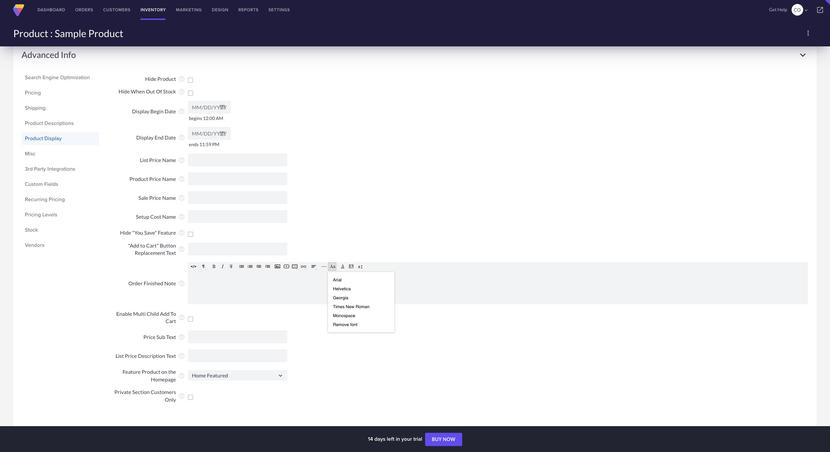 Task type: locate. For each thing, give the bounding box(es) containing it.
10 help_outline from the top
[[178, 246, 185, 253]]

help_outline right note
[[178, 280, 185, 287]]

product display
[[25, 135, 62, 142]]

1 horizontal spatial add
[[160, 311, 170, 317]]

times new roman link
[[332, 302, 391, 311]]

hide inside hide when out of stock help_outline
[[119, 88, 130, 95]]

remove font
[[333, 322, 358, 327]]

help_outline up 'setup cost name help_outline'
[[178, 195, 185, 201]]

help_outline right button
[[178, 246, 185, 253]]

begins 12:00 am
[[189, 115, 223, 121]]

help_outline down 'setup cost name help_outline'
[[178, 230, 185, 236]]

co 
[[795, 7, 810, 13]]

1 mm/dd/yyyy text field from the top
[[188, 101, 231, 114]]

vendors
[[25, 242, 44, 249]]

add inside enable multi child add to cart help_outline
[[160, 311, 170, 317]]

roman
[[356, 304, 370, 309]]

levels
[[42, 211, 57, 219]]


[[817, 6, 825, 14]]

arial link
[[332, 275, 391, 284]]

0 vertical spatial customers
[[103, 7, 131, 13]]

info
[[61, 50, 76, 60]]

date right the begin
[[165, 108, 176, 114]]

1 horizontal spatial customers
[[151, 389, 176, 395]]

replacement
[[135, 250, 165, 256]]

help_outline right sub
[[178, 334, 185, 341]]

"you
[[132, 230, 143, 236]]

am
[[216, 115, 223, 121]]

price inside sale price name help_outline
[[149, 195, 161, 201]]

15 help_outline from the top
[[178, 373, 185, 379]]

help_outline inside price sub text help_outline
[[178, 334, 185, 341]]

pricing down recurring
[[25, 211, 41, 219]]

of
[[156, 88, 162, 95]]

1 horizontal spatial stock
[[163, 88, 176, 95]]

hide inside hide "you save" feature help_outline
[[120, 230, 131, 236]]

buy now
[[432, 437, 456, 442]]

14 help_outline from the top
[[178, 353, 185, 360]]

list up product price name help_outline
[[140, 157, 148, 163]]

customers right orders
[[103, 7, 131, 13]]

0 vertical spatial stock
[[163, 88, 176, 95]]

list inside list price description text help_outline
[[116, 353, 124, 359]]

list for help_outline
[[140, 157, 148, 163]]

product up of
[[157, 76, 176, 82]]

text inside "add to cart" button replacement text help_outline
[[166, 250, 176, 256]]

hide
[[145, 76, 156, 82], [119, 88, 130, 95], [120, 230, 131, 236]]

to
[[140, 242, 145, 249]]

product inside hide product help_outline
[[157, 76, 176, 82]]

3 name from the top
[[162, 195, 176, 201]]

text inside price sub text help_outline
[[166, 334, 176, 340]]

help_outline inside private section customers only help_outline
[[178, 393, 185, 400]]

date inside display end date help_outline
[[165, 134, 176, 141]]

1 vertical spatial list
[[116, 353, 124, 359]]

monospace link
[[332, 311, 391, 320]]

date inside display begin date help_outline
[[165, 108, 176, 114]]

name right cost
[[162, 214, 176, 220]]

0 vertical spatial hide
[[145, 76, 156, 82]]

2 mm/dd/yyyy text field from the top
[[188, 127, 231, 140]]

11 help_outline from the top
[[178, 280, 185, 287]]

2 text from the top
[[166, 334, 176, 340]]

2 help_outline from the top
[[178, 88, 185, 95]]

ends 11:59 pm
[[189, 142, 220, 147]]

0 vertical spatial mm/dd/yyyy text field
[[188, 101, 231, 114]]

help_outline inside list price description text help_outline
[[178, 353, 185, 360]]

2 date from the top
[[165, 134, 176, 141]]

sale
[[139, 195, 148, 201]]

customers up only
[[151, 389, 176, 395]]

5 help_outline from the top
[[178, 157, 185, 164]]

0 horizontal spatial add
[[28, 11, 38, 17]]

trial
[[414, 435, 423, 443]]

name inside list price name help_outline
[[162, 157, 176, 163]]

1 date from the top
[[165, 108, 176, 114]]

in
[[396, 435, 400, 443]]

mm/dd/yyyy text field up 11:59 at the left top
[[188, 127, 231, 140]]

date for display begin date help_outline
[[165, 108, 176, 114]]

2 vertical spatial text
[[166, 353, 176, 359]]

price
[[149, 157, 161, 163], [149, 176, 161, 182], [149, 195, 161, 201], [144, 334, 156, 340], [125, 353, 137, 359]]

hide up out
[[145, 76, 156, 82]]

product up sale
[[130, 176, 148, 182]]

enable multi child add to cart help_outline
[[116, 311, 185, 324]]

misc
[[25, 150, 36, 158]]

0 vertical spatial list
[[140, 157, 148, 163]]

help_outline up hide when out of stock help_outline
[[178, 76, 185, 82]]

price inside product price name help_outline
[[149, 176, 161, 182]]

display left the begin
[[132, 108, 149, 114]]

stock up vendors
[[25, 226, 38, 234]]

2 vertical spatial pricing
[[25, 211, 41, 219]]

product inside feature product on the homepage help_outline
[[142, 369, 161, 375]]

mm/dd/yyyy text field for display end date help_outline
[[188, 127, 231, 140]]

1 text from the top
[[166, 250, 176, 256]]

hide left the "you
[[120, 230, 131, 236]]

help_outline up product price name help_outline
[[178, 157, 185, 164]]

hide left the when
[[119, 88, 130, 95]]

hide "you save" feature help_outline
[[120, 230, 185, 236]]

price down list price name help_outline
[[149, 176, 161, 182]]

1 vertical spatial mm/dd/yyyy text field
[[188, 127, 231, 140]]

price left description
[[125, 353, 137, 359]]

16 help_outline from the top
[[178, 393, 185, 400]]

price for product price name help_outline
[[149, 176, 161, 182]]

advanced info
[[22, 50, 76, 60]]

stock
[[163, 88, 176, 95], [25, 226, 38, 234]]

text inside list price description text help_outline
[[166, 353, 176, 359]]

help_outline right end
[[178, 134, 185, 141]]

help_outline inside display end date help_outline
[[178, 134, 185, 141]]

display inside display end date help_outline
[[136, 134, 154, 141]]

feature inside hide "you save" feature help_outline
[[158, 230, 176, 236]]

text down button
[[166, 250, 176, 256]]

date right end
[[165, 134, 176, 141]]

help_outline right cost
[[178, 214, 185, 220]]

pricing down search
[[25, 89, 41, 97]]

1 vertical spatial hide
[[119, 88, 130, 95]]

1 vertical spatial date
[[165, 134, 176, 141]]

price left sub
[[144, 334, 156, 340]]

text right sub
[[166, 334, 176, 340]]

8 help_outline from the top
[[178, 214, 185, 220]]

hide when out of stock help_outline
[[119, 88, 185, 95]]

2 name from the top
[[162, 176, 176, 182]]

ends
[[189, 142, 199, 147]]

list left description
[[116, 353, 124, 359]]

name for product price name help_outline
[[162, 176, 176, 182]]

4 help_outline from the top
[[178, 134, 185, 141]]


[[804, 7, 810, 13]]

feature up private
[[123, 369, 141, 375]]

cart
[[166, 318, 176, 324]]

12 help_outline from the top
[[178, 315, 185, 321]]

14
[[368, 435, 373, 443]]

customers inside private section customers only help_outline
[[151, 389, 176, 395]]

recurring pricing
[[25, 196, 65, 203]]

pricing link
[[25, 87, 96, 99]]

price inside list price description text help_outline
[[125, 353, 137, 359]]

pricing down "custom fields" link
[[49, 196, 65, 203]]

name for sale price name help_outline
[[162, 195, 176, 201]]

recurring pricing link
[[25, 194, 96, 205]]

search engine optimization
[[25, 74, 90, 81]]

help_outline right to
[[178, 315, 185, 321]]

help_outline down price sub text help_outline
[[178, 353, 185, 360]]

text up the
[[166, 353, 176, 359]]

product left on on the left bottom of page
[[142, 369, 161, 375]]

3rd party integrations
[[25, 165, 75, 173]]

MM/DD/YYYY text field
[[188, 101, 231, 114], [188, 127, 231, 140]]

dashboard
[[37, 7, 65, 13]]

name up product price name help_outline
[[162, 157, 176, 163]]

get
[[770, 7, 777, 12]]

help_outline down hide product help_outline
[[178, 88, 185, 95]]

mm/dd/yyyy text field up 12:00 at the top
[[188, 101, 231, 114]]

list inside list price name help_outline
[[140, 157, 148, 163]]

begin
[[150, 108, 164, 114]]

2 vertical spatial hide
[[120, 230, 131, 236]]

name inside product price name help_outline
[[162, 176, 176, 182]]

mm/dd/yyyy text field for display begin date help_outline
[[188, 101, 231, 114]]

name inside 'setup cost name help_outline'
[[162, 214, 176, 220]]

hide inside hide product help_outline
[[145, 76, 156, 82]]

feature inside feature product on the homepage help_outline
[[123, 369, 141, 375]]

4 name from the top
[[162, 214, 176, 220]]

:
[[50, 27, 53, 39]]

0 horizontal spatial list
[[116, 353, 124, 359]]

help_outline
[[178, 76, 185, 82], [178, 88, 185, 95], [178, 108, 185, 115], [178, 134, 185, 141], [178, 157, 185, 164], [178, 176, 185, 183], [178, 195, 185, 201], [178, 214, 185, 220], [178, 230, 185, 236], [178, 246, 185, 253], [178, 280, 185, 287], [178, 315, 185, 321], [178, 334, 185, 341], [178, 353, 185, 360], [178, 373, 185, 379], [178, 393, 185, 400]]

only
[[165, 397, 176, 403]]

1 vertical spatial add
[[160, 311, 170, 317]]

1 horizontal spatial list
[[140, 157, 148, 163]]

search
[[25, 74, 41, 81]]

1 horizontal spatial feature
[[158, 230, 176, 236]]

remove font link
[[332, 320, 391, 329]]

name up 'setup cost name help_outline'
[[162, 195, 176, 201]]

13 help_outline from the top
[[178, 334, 185, 341]]

6 help_outline from the top
[[178, 176, 185, 183]]

feature up button
[[158, 230, 176, 236]]

help_outline inside sale price name help_outline
[[178, 195, 185, 201]]

product : sample product
[[13, 27, 123, 39]]

stock inside hide when out of stock help_outline
[[163, 88, 176, 95]]

9 help_outline from the top
[[178, 230, 185, 236]]

begins
[[189, 115, 202, 121]]

1 vertical spatial pricing
[[49, 196, 65, 203]]

help_outline right the begin
[[178, 108, 185, 115]]

1 vertical spatial stock
[[25, 226, 38, 234]]

stock right of
[[163, 88, 176, 95]]

1 vertical spatial feature
[[123, 369, 141, 375]]

help_outline right only
[[178, 393, 185, 400]]

product display link
[[25, 133, 96, 144]]

0 vertical spatial text
[[166, 250, 176, 256]]

list for text
[[116, 353, 124, 359]]

help_outline inside list price name help_outline
[[178, 157, 185, 164]]

3 help_outline from the top
[[178, 108, 185, 115]]

cart"
[[146, 242, 159, 249]]

price for list price description text help_outline
[[125, 353, 137, 359]]

help_outline inside "add to cart" button replacement text help_outline
[[178, 246, 185, 253]]

display
[[132, 108, 149, 114], [136, 134, 154, 141], [45, 135, 62, 142]]

1 help_outline from the top
[[178, 76, 185, 82]]

note
[[164, 280, 176, 287]]

1 name from the top
[[162, 157, 176, 163]]

help_outline right the
[[178, 373, 185, 379]]

price right sale
[[149, 195, 161, 201]]

hide for help_outline
[[145, 76, 156, 82]]

product down orders
[[88, 27, 123, 39]]

0 vertical spatial add
[[28, 11, 38, 17]]

0 vertical spatial date
[[165, 108, 176, 114]]

advanced
[[22, 50, 59, 60]]

product descriptions
[[25, 119, 74, 127]]

0 vertical spatial pricing
[[25, 89, 41, 97]]

3 text from the top
[[166, 353, 176, 359]]

help_outline down list price name help_outline
[[178, 176, 185, 183]]

1 vertical spatial text
[[166, 334, 176, 340]]

name down list price name help_outline
[[162, 176, 176, 182]]

name for setup cost name help_outline
[[162, 214, 176, 220]]

setup cost name help_outline
[[136, 214, 185, 220]]

price inside list price name help_outline
[[149, 157, 161, 163]]

add
[[28, 11, 38, 17], [160, 311, 170, 317]]

7 help_outline from the top
[[178, 195, 185, 201]]

display left end
[[136, 134, 154, 141]]

pricing for pricing levels
[[25, 211, 41, 219]]

homepage
[[151, 376, 176, 383]]

when
[[131, 88, 145, 95]]

0 vertical spatial feature
[[158, 230, 176, 236]]

shipping link
[[25, 103, 96, 114]]

display inside display begin date help_outline
[[132, 108, 149, 114]]

name
[[162, 157, 176, 163], [162, 176, 176, 182], [162, 195, 176, 201], [162, 214, 176, 220]]

1 vertical spatial customers
[[151, 389, 176, 395]]

None text field
[[188, 153, 288, 166], [188, 210, 288, 223], [188, 243, 288, 256], [188, 331, 288, 344], [188, 370, 288, 381], [188, 153, 288, 166], [188, 210, 288, 223], [188, 243, 288, 256], [188, 331, 288, 344], [188, 370, 288, 381]]

None text field
[[188, 172, 288, 185], [188, 191, 288, 204], [188, 349, 288, 362], [188, 172, 288, 185], [188, 191, 288, 204], [188, 349, 288, 362]]

font
[[351, 322, 358, 327]]

name inside sale price name help_outline
[[162, 195, 176, 201]]

price up product price name help_outline
[[149, 157, 161, 163]]

0 horizontal spatial feature
[[123, 369, 141, 375]]

help
[[778, 7, 788, 12]]



Task type: vqa. For each thing, say whether or not it's contained in the screenshot.
-
no



Task type: describe. For each thing, give the bounding box(es) containing it.
misc link
[[25, 148, 96, 160]]

add link
[[22, 7, 45, 21]]

price for sale price name help_outline
[[149, 195, 161, 201]]

fields
[[44, 181, 58, 188]]

your
[[402, 435, 412, 443]]

orders
[[75, 7, 93, 13]]

 link
[[811, 0, 831, 20]]

pricing inside "link"
[[49, 196, 65, 203]]

list price name help_outline
[[140, 157, 185, 164]]

help_outline inside hide product help_outline
[[178, 76, 185, 82]]

display begin date help_outline
[[132, 108, 185, 115]]

"add
[[128, 242, 139, 249]]

display for display end date help_outline
[[136, 134, 154, 141]]

help_outline inside enable multi child add to cart help_outline
[[178, 315, 185, 321]]

co
[[795, 7, 802, 13]]

product down shipping
[[25, 119, 43, 127]]

custom fields
[[25, 181, 58, 188]]

display end date help_outline
[[136, 134, 185, 141]]

setup
[[136, 214, 149, 220]]

sample
[[55, 27, 86, 39]]

times
[[333, 304, 345, 309]]

help_outline inside 'setup cost name help_outline'
[[178, 214, 185, 220]]

shipping
[[25, 104, 46, 112]]

hide for save"
[[120, 230, 131, 236]]

more_vert button
[[802, 27, 816, 40]]

list price description text help_outline
[[116, 353, 185, 360]]

hide for out
[[119, 88, 130, 95]]

georgia
[[333, 295, 349, 300]]

price inside price sub text help_outline
[[144, 334, 156, 340]]

reports
[[239, 7, 259, 13]]

pricing for pricing
[[25, 89, 41, 97]]

design
[[212, 7, 229, 13]]

help_outline inside display begin date help_outline
[[178, 108, 185, 115]]

helvetica
[[333, 286, 351, 291]]

product down add link
[[13, 27, 48, 39]]

expand_more
[[798, 50, 809, 61]]

remove
[[333, 322, 349, 327]]

buy now link
[[426, 433, 462, 446]]

on
[[162, 369, 167, 375]]

times new roman
[[333, 304, 370, 309]]

help_outline inside hide when out of stock help_outline
[[178, 88, 185, 95]]


[[277, 372, 284, 379]]

price for list price name help_outline
[[149, 157, 161, 163]]

product inside product price name help_outline
[[130, 176, 148, 182]]

integrations
[[47, 165, 75, 173]]

product descriptions link
[[25, 118, 96, 129]]

14 days left in your trial
[[368, 435, 424, 443]]

child
[[147, 311, 159, 317]]

end
[[155, 134, 164, 141]]

date for display end date help_outline
[[165, 134, 176, 141]]

the
[[168, 369, 176, 375]]

now
[[443, 437, 456, 442]]

to
[[171, 311, 176, 317]]

pm
[[212, 142, 220, 147]]

sale price name help_outline
[[139, 195, 185, 201]]

description
[[138, 353, 165, 359]]

cost
[[150, 214, 161, 220]]

display for display begin date help_outline
[[132, 108, 149, 114]]

product price name help_outline
[[130, 176, 185, 183]]

3rd party integrations link
[[25, 164, 96, 175]]

get help
[[770, 7, 788, 12]]

name for list price name help_outline
[[162, 157, 176, 163]]

multi
[[133, 311, 146, 317]]

"add to cart" button replacement text help_outline
[[128, 242, 185, 256]]

section
[[132, 389, 150, 395]]

custom fields link
[[25, 179, 96, 190]]

0 horizontal spatial customers
[[103, 7, 131, 13]]

sub
[[157, 334, 165, 340]]

finished
[[144, 280, 163, 287]]

pricing levels
[[25, 211, 57, 219]]

arial
[[333, 277, 342, 282]]

engine
[[43, 74, 59, 81]]

button
[[160, 242, 176, 249]]

buy
[[432, 437, 442, 442]]

search engine optimization link
[[25, 72, 96, 83]]

out
[[146, 88, 155, 95]]

settings
[[269, 7, 290, 13]]

custom
[[25, 181, 43, 188]]

display down product descriptions
[[45, 135, 62, 142]]

enable
[[116, 311, 132, 317]]

more_vert
[[805, 29, 813, 37]]

help_outline inside order finished note help_outline
[[178, 280, 185, 287]]

feature product on the homepage help_outline
[[123, 369, 185, 383]]

georgia link
[[332, 293, 391, 302]]

help_outline inside feature product on the homepage help_outline
[[178, 373, 185, 379]]

help_outline inside product price name help_outline
[[178, 176, 185, 183]]

11:59
[[200, 142, 212, 147]]

help_outline inside hide "you save" feature help_outline
[[178, 230, 185, 236]]

new
[[346, 304, 355, 309]]

order
[[128, 280, 143, 287]]

dashboard link
[[33, 0, 70, 20]]

monospace
[[333, 313, 356, 318]]

stock link
[[25, 225, 96, 236]]

hide product help_outline
[[145, 76, 185, 82]]

days
[[375, 435, 386, 443]]

product up "misc"
[[25, 135, 43, 142]]

0 horizontal spatial stock
[[25, 226, 38, 234]]

save"
[[144, 230, 157, 236]]

optimization
[[60, 74, 90, 81]]



